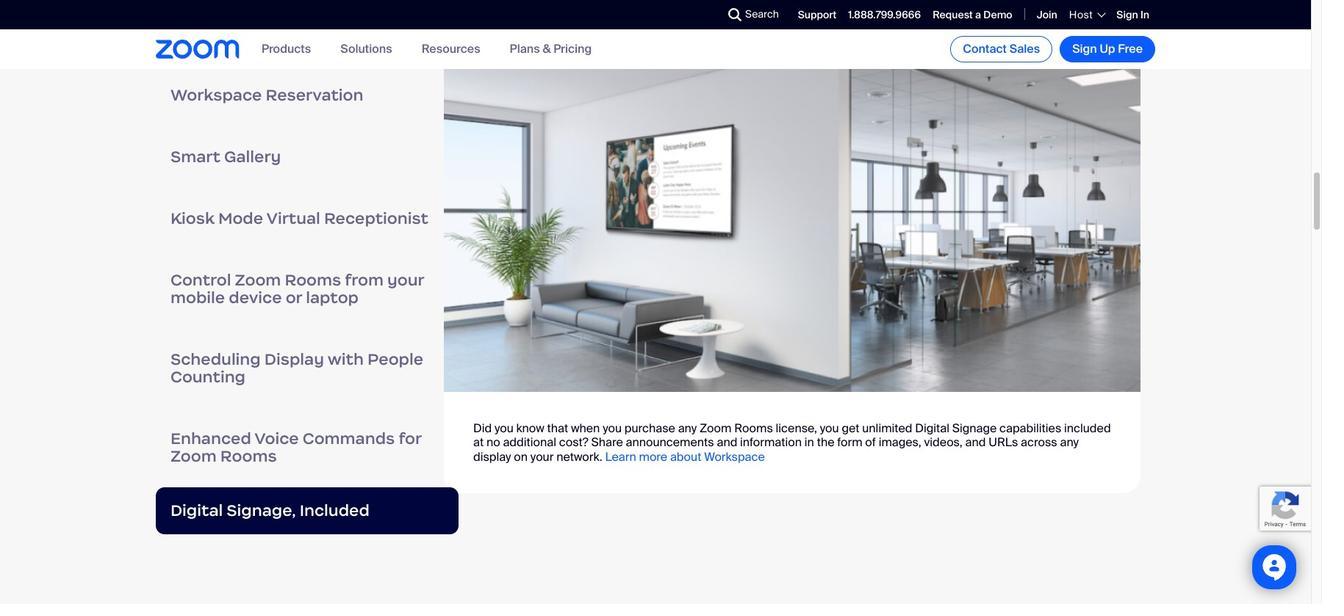 Task type: vqa. For each thing, say whether or not it's contained in the screenshot.
Events
no



Task type: locate. For each thing, give the bounding box(es) containing it.
urls
[[989, 435, 1018, 451]]

0 horizontal spatial and
[[717, 435, 737, 451]]

workspace inside button
[[170, 85, 262, 105]]

0 horizontal spatial rooms
[[220, 447, 277, 467]]

up
[[1100, 41, 1115, 57]]

0 vertical spatial your
[[387, 271, 424, 290]]

of
[[865, 435, 876, 451]]

0 horizontal spatial digital
[[170, 501, 223, 521]]

workspace right about
[[704, 449, 765, 465]]

2 vertical spatial zoom
[[170, 447, 217, 467]]

digital signage, included group
[[444, 44, 1141, 494]]

1 horizontal spatial rooms
[[285, 271, 341, 290]]

request a demo link
[[933, 8, 1012, 21]]

tabbed carousel element
[[156, 3, 1155, 535]]

control zoom rooms from your mobile device or laptop button
[[156, 250, 459, 329]]

rooms up signage,
[[220, 447, 277, 467]]

your right on
[[530, 449, 554, 465]]

1 horizontal spatial you
[[603, 421, 622, 437]]

request a demo
[[933, 8, 1012, 21]]

learn more about workspace link
[[605, 449, 765, 465]]

1 horizontal spatial digital
[[915, 421, 949, 437]]

zoom logo image
[[156, 40, 240, 59]]

smart gallery
[[170, 147, 281, 167]]

3 you from the left
[[820, 421, 839, 437]]

1 horizontal spatial workspace
[[704, 449, 765, 465]]

and right about
[[717, 435, 737, 451]]

control zoom rooms from your mobile device or laptop
[[170, 271, 424, 308]]

kiosk
[[170, 209, 214, 229]]

0 horizontal spatial zoom
[[170, 447, 217, 467]]

1 vertical spatial sign
[[1072, 41, 1097, 57]]

workspace down zoom logo
[[170, 85, 262, 105]]

know
[[516, 421, 544, 437]]

kiosk mode virtual receptionist button
[[156, 188, 459, 250]]

2 horizontal spatial zoom
[[700, 421, 732, 437]]

1 horizontal spatial your
[[530, 449, 554, 465]]

pricing
[[554, 41, 592, 57]]

products
[[262, 41, 311, 57]]

rooms inside did you know that when you purchase any zoom rooms license, you get unlimited digital signage capabilities included at no additional cost? share announcements and information in the form of images, videos, and urls across any display on your network.
[[734, 421, 773, 437]]

plans & pricing link
[[510, 41, 592, 57]]

zoom
[[235, 271, 281, 290], [700, 421, 732, 437], [170, 447, 217, 467]]

solutions
[[340, 41, 392, 57]]

rooms left the license,
[[734, 421, 773, 437]]

card label element
[[444, 44, 1141, 494]]

learn
[[605, 449, 636, 465]]

1 vertical spatial your
[[530, 449, 554, 465]]

voice
[[254, 429, 299, 449]]

0 vertical spatial rooms
[[285, 271, 341, 290]]

2 and from the left
[[965, 435, 986, 451]]

you
[[494, 421, 513, 437], [603, 421, 622, 437], [820, 421, 839, 437]]

rooms left from on the left top
[[285, 271, 341, 290]]

2 horizontal spatial you
[[820, 421, 839, 437]]

you right when
[[603, 421, 622, 437]]

or
[[286, 288, 302, 308]]

any right across
[[1060, 435, 1079, 451]]

&
[[543, 41, 551, 57]]

zoom inside the enhanced voice commands for zoom rooms
[[170, 447, 217, 467]]

sign for sign in
[[1117, 8, 1138, 21]]

you right did on the bottom left of page
[[494, 421, 513, 437]]

0 horizontal spatial workspace
[[170, 85, 262, 105]]

sales
[[1009, 41, 1040, 57]]

1 vertical spatial workspace
[[704, 449, 765, 465]]

workspace inside card label element
[[704, 449, 765, 465]]

0 horizontal spatial sign
[[1072, 41, 1097, 57]]

1 and from the left
[[717, 435, 737, 451]]

tab list
[[156, 3, 459, 535]]

0 horizontal spatial any
[[678, 421, 697, 437]]

intelligent director
[[170, 24, 324, 43]]

director
[[257, 24, 324, 43]]

share
[[591, 435, 623, 451]]

about
[[670, 449, 701, 465]]

network.
[[556, 449, 602, 465]]

any
[[678, 421, 697, 437], [1060, 435, 1079, 451]]

rooms
[[285, 271, 341, 290], [734, 421, 773, 437], [220, 447, 277, 467]]

signage
[[952, 421, 997, 437]]

receptionist
[[324, 209, 428, 229]]

mobile
[[170, 288, 225, 308]]

0 horizontal spatial your
[[387, 271, 424, 290]]

digital inside did you know that when you purchase any zoom rooms license, you get unlimited digital signage capabilities included at no additional cost? share announcements and information in the form of images, videos, and urls across any display on your network.
[[915, 421, 949, 437]]

1 vertical spatial rooms
[[734, 421, 773, 437]]

1 horizontal spatial zoom
[[235, 271, 281, 290]]

sign left in
[[1117, 8, 1138, 21]]

0 vertical spatial zoom
[[235, 271, 281, 290]]

your right from on the left top
[[387, 271, 424, 290]]

plans & pricing
[[510, 41, 592, 57]]

2 horizontal spatial rooms
[[734, 421, 773, 437]]

any up about
[[678, 421, 697, 437]]

you left get
[[820, 421, 839, 437]]

1 horizontal spatial sign
[[1117, 8, 1138, 21]]

sign
[[1117, 8, 1138, 21], [1072, 41, 1097, 57]]

did
[[473, 421, 492, 437]]

and left urls on the right of page
[[965, 435, 986, 451]]

cost?
[[559, 435, 588, 451]]

smart gallery button
[[156, 127, 459, 188]]

virtual
[[266, 209, 320, 229]]

1 horizontal spatial and
[[965, 435, 986, 451]]

sign for sign up free
[[1072, 41, 1097, 57]]

0 horizontal spatial you
[[494, 421, 513, 437]]

display
[[473, 449, 511, 465]]

for
[[399, 429, 421, 449]]

demo
[[983, 8, 1012, 21]]

empty office floor image
[[444, 44, 1141, 393]]

rooms inside control zoom rooms from your mobile device or laptop
[[285, 271, 341, 290]]

digital signage, included
[[170, 501, 369, 521]]

0 vertical spatial workspace
[[170, 85, 262, 105]]

no
[[486, 435, 500, 451]]

counting
[[170, 368, 245, 387]]

resources button
[[422, 41, 480, 57]]

digital signage, included button
[[156, 488, 459, 535]]

workspace
[[170, 85, 262, 105], [704, 449, 765, 465]]

sign up free link
[[1060, 36, 1155, 62]]

contact sales link
[[950, 36, 1052, 62]]

digital left signage
[[915, 421, 949, 437]]

gallery
[[224, 147, 281, 167]]

purchase
[[624, 421, 675, 437]]

digital left signage,
[[170, 501, 223, 521]]

1 vertical spatial digital
[[170, 501, 223, 521]]

None search field
[[675, 3, 732, 26]]

your inside control zoom rooms from your mobile device or laptop
[[387, 271, 424, 290]]

announcements
[[626, 435, 714, 451]]

kiosk mode virtual receptionist
[[170, 209, 428, 229]]

capabilities
[[1000, 421, 1061, 437]]

smart
[[170, 147, 220, 167]]

contact
[[963, 41, 1007, 57]]

control
[[170, 271, 231, 290]]

at
[[473, 435, 484, 451]]

from
[[345, 271, 384, 290]]

sign left the up on the right
[[1072, 41, 1097, 57]]

1 vertical spatial zoom
[[700, 421, 732, 437]]

0 vertical spatial sign
[[1117, 8, 1138, 21]]

more
[[639, 449, 667, 465]]

enhanced voice commands for zoom rooms
[[170, 429, 421, 467]]

2 vertical spatial rooms
[[220, 447, 277, 467]]

people
[[367, 350, 423, 370]]

0 vertical spatial digital
[[915, 421, 949, 437]]

support link
[[798, 8, 837, 21]]



Task type: describe. For each thing, give the bounding box(es) containing it.
included
[[1064, 421, 1111, 437]]

additional
[[503, 435, 556, 451]]

that
[[547, 421, 568, 437]]

join
[[1037, 8, 1057, 21]]

commands
[[303, 429, 395, 449]]

workspace reservation button
[[156, 65, 459, 127]]

the
[[817, 435, 834, 451]]

search image
[[728, 8, 742, 21]]

scheduling
[[170, 350, 261, 370]]

display
[[264, 350, 324, 370]]

plans
[[510, 41, 540, 57]]

when
[[571, 421, 600, 437]]

2 you from the left
[[603, 421, 622, 437]]

on
[[514, 449, 528, 465]]

in
[[1140, 8, 1149, 21]]

mode
[[218, 209, 263, 229]]

sign in link
[[1117, 8, 1149, 21]]

information
[[740, 435, 802, 451]]

zoom inside did you know that when you purchase any zoom rooms license, you get unlimited digital signage capabilities included at no additional cost? share announcements and information in the form of images, videos, and urls across any display on your network.
[[700, 421, 732, 437]]

sign in
[[1117, 8, 1149, 21]]

zoom inside control zoom rooms from your mobile device or laptop
[[235, 271, 281, 290]]

videos,
[[924, 435, 963, 451]]

host button
[[1069, 8, 1105, 21]]

products button
[[262, 41, 311, 57]]

signage,
[[227, 501, 296, 521]]

images,
[[879, 435, 921, 451]]

1 you from the left
[[494, 421, 513, 437]]

a
[[975, 8, 981, 21]]

1 horizontal spatial any
[[1060, 435, 1079, 451]]

rooms inside the enhanced voice commands for zoom rooms
[[220, 447, 277, 467]]

reservation
[[266, 85, 363, 105]]

license,
[[776, 421, 817, 437]]

with
[[328, 350, 364, 370]]

contact sales
[[963, 41, 1040, 57]]

get
[[842, 421, 859, 437]]

host
[[1069, 8, 1093, 21]]

across
[[1021, 435, 1057, 451]]

support
[[798, 8, 837, 21]]

did you know that when you purchase any zoom rooms license, you get unlimited digital signage capabilities included at no additional cost? share announcements and information in the form of images, videos, and urls across any display on your network.
[[473, 421, 1111, 465]]

1.888.799.9666
[[848, 8, 921, 21]]

learn more about workspace
[[605, 449, 765, 465]]

included
[[300, 501, 369, 521]]

your inside did you know that when you purchase any zoom rooms license, you get unlimited digital signage capabilities included at no additional cost? share announcements and information in the form of images, videos, and urls across any display on your network.
[[530, 449, 554, 465]]

unlimited
[[862, 421, 912, 437]]

free
[[1118, 41, 1143, 57]]

resources
[[422, 41, 480, 57]]

search image
[[728, 8, 742, 21]]

request
[[933, 8, 973, 21]]

intelligent director button
[[156, 3, 459, 65]]

intelligent
[[170, 24, 254, 43]]

solutions button
[[340, 41, 392, 57]]

enhanced voice commands for zoom rooms button
[[156, 409, 459, 488]]

device
[[229, 288, 282, 308]]

scheduling display with people counting button
[[156, 329, 459, 409]]

tab list containing intelligent director
[[156, 3, 459, 535]]

join link
[[1037, 8, 1057, 21]]

form
[[837, 435, 862, 451]]

scheduling display with people counting
[[170, 350, 423, 387]]

search
[[745, 7, 779, 21]]

enhanced
[[170, 429, 251, 449]]

digital inside 'button'
[[170, 501, 223, 521]]

laptop
[[306, 288, 359, 308]]

sign up free
[[1072, 41, 1143, 57]]



